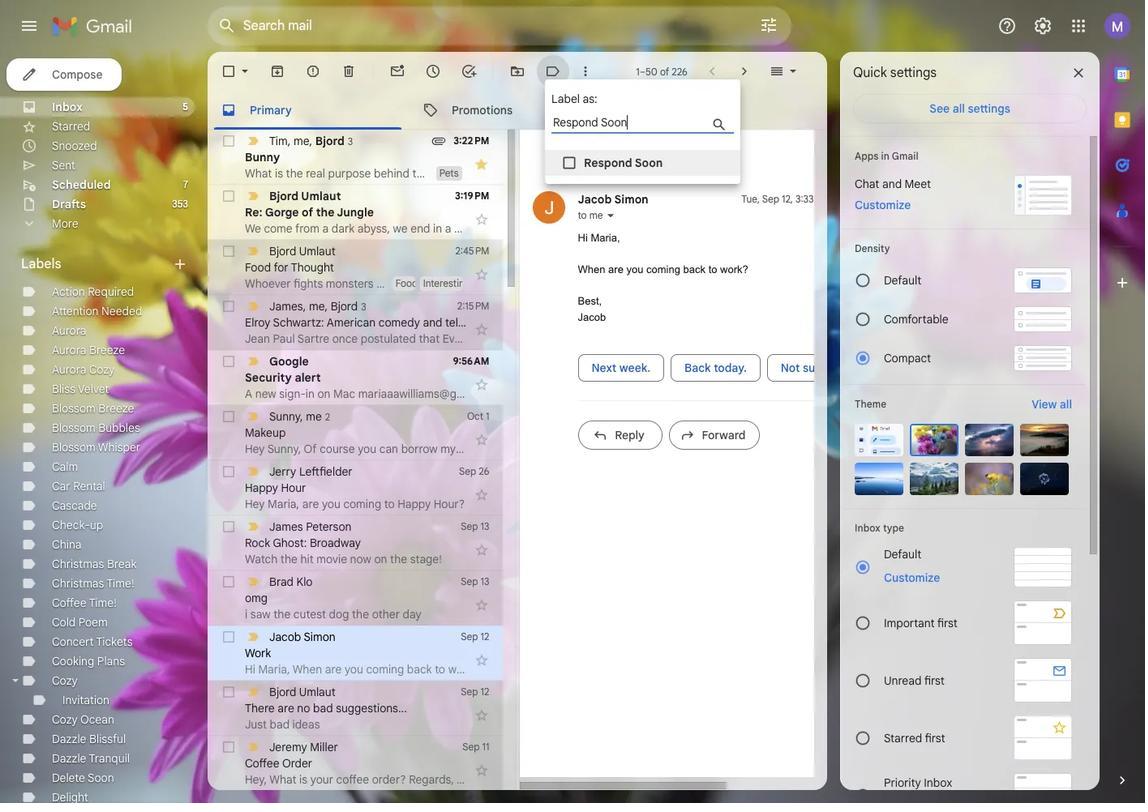 Task type: locate. For each thing, give the bounding box(es) containing it.
american
[[327, 315, 376, 330]]

inbox right the important according to google magic. switch
[[654, 151, 678, 163]]

bad right just at bottom left
[[270, 718, 290, 732]]

2 blossom from the top
[[52, 421, 95, 436]]

re:
[[245, 205, 262, 220]]

umlaut for 3:19 pm
[[301, 189, 341, 204]]

2 sep 12 from the top
[[461, 686, 489, 698]]

aurora down attention
[[52, 324, 86, 338]]

0 vertical spatial breeze
[[89, 343, 125, 358]]

when down hi maria,
[[578, 264, 605, 276]]

saw
[[250, 607, 271, 622]]

maria, inside jacob simon work hi maria, when are you coming back to work? best, jacob
[[258, 663, 290, 677]]

bjord up for
[[269, 244, 296, 259]]

8 row from the top
[[208, 516, 502, 571]]

important according to google magic. switch
[[628, 149, 644, 165]]

0 horizontal spatial 3
[[348, 135, 353, 147]]

when up no
[[292, 663, 322, 677]]

watch
[[245, 552, 278, 567]]

row containing sunny
[[208, 405, 502, 461]]

work left the important according to google magic. switch
[[578, 146, 620, 168]]

2:15 pm
[[457, 300, 489, 312]]

james up ghost:
[[269, 520, 303, 534]]

jeremy up order
[[269, 740, 307, 755]]

cozy up velvet
[[89, 363, 115, 377]]

1 vertical spatial 12
[[481, 686, 489, 698]]

1 vertical spatial dazzle
[[52, 752, 86, 766]]

rock
[[245, 536, 270, 551]]

bjord up 'there' on the left bottom of page
[[269, 685, 296, 700]]

1 vertical spatial coffee
[[245, 757, 279, 771]]

1 vertical spatial umlaut
[[299, 244, 336, 259]]

tab list
[[1100, 52, 1145, 745], [208, 91, 827, 130]]

2 vertical spatial aurora
[[52, 363, 86, 377]]

important first
[[884, 616, 958, 631]]

of inside "link"
[[302, 205, 313, 220]]

are left no
[[278, 702, 294, 716]]

tab list containing primary
[[208, 91, 827, 130]]

1 horizontal spatial 3
[[361, 300, 366, 313]]

you inside jerry leftfielder happy hour hey maria, are you coming to happy hour?
[[322, 497, 341, 512]]

0 vertical spatial sep 13
[[461, 521, 489, 533]]

12 row from the top
[[208, 736, 502, 792]]

row containing bjord umlaut there are no bad suggestions... just bad ideas
[[208, 681, 502, 736]]

inbox inside button
[[654, 151, 678, 163]]

umlaut inside 'bjord umlaut there are no bad suggestions... just bad ideas'
[[299, 685, 336, 700]]

work? down tue,
[[720, 264, 748, 276]]

blossom for blossom whisper
[[52, 440, 95, 455]]

blossom for blossom bubbles
[[52, 421, 95, 436]]

simon for jacob simon work hi maria, when are you coming back to work? best, jacob
[[304, 630, 336, 645]]

1 vertical spatial back
[[407, 663, 432, 677]]

1 vertical spatial hi
[[245, 663, 255, 677]]

required
[[88, 285, 134, 299]]

1 sep 13 from the top
[[461, 521, 489, 533]]

1 horizontal spatial back
[[683, 264, 706, 276]]

row containing google
[[208, 350, 502, 405]]

bjord umlaut up re: gorge of the jungle
[[269, 189, 341, 204]]

best, up 11
[[482, 663, 508, 677]]

tue,
[[741, 193, 760, 205]]

dazzle blissful
[[52, 732, 126, 747]]

inbox for inbox link at the top left of the page
[[52, 100, 83, 114]]

tranquil
[[89, 752, 130, 766]]

0 vertical spatial when
[[578, 264, 605, 276]]

default
[[884, 273, 921, 288], [884, 547, 921, 562]]

10 row from the top
[[208, 626, 542, 681]]

me for sunny
[[306, 409, 322, 424]]

are down hour
[[302, 497, 319, 512]]

bliss velvet link
[[52, 382, 109, 397]]

sep for jerry leftfielder happy hour hey maria, are you coming to happy hour?
[[459, 466, 476, 478]]

,
[[288, 133, 291, 148], [309, 133, 312, 148], [303, 299, 306, 313], [325, 299, 328, 313], [300, 409, 303, 424]]

1 horizontal spatial simon
[[614, 192, 649, 207]]

coffee inside labels navigation
[[52, 596, 86, 611]]

0 horizontal spatial bad
[[270, 718, 290, 732]]

1 christmas from the top
[[52, 557, 104, 572]]

dazzle blissful link
[[52, 732, 126, 747]]

the left the jungle
[[316, 205, 335, 220]]

main menu image
[[19, 16, 39, 36]]

3 inside james , me , bjord 3
[[361, 300, 366, 313]]

0 horizontal spatial best,
[[482, 663, 508, 677]]

0 horizontal spatial tab list
[[208, 91, 827, 130]]

0 vertical spatial christmas
[[52, 557, 104, 572]]

1 vertical spatial happy
[[398, 497, 431, 512]]

labels image
[[545, 63, 561, 79]]

cozy down invitation link
[[52, 713, 78, 727]]

snooze image
[[425, 63, 441, 79]]

0 vertical spatial 3
[[348, 135, 353, 147]]

2 default from the top
[[884, 547, 921, 562]]

the right on
[[390, 552, 407, 567]]

order?
[[372, 773, 406, 787]]

0 horizontal spatial back
[[407, 663, 432, 677]]

poem
[[79, 616, 108, 630]]

1 vertical spatial 1
[[486, 410, 489, 423]]

maria, up 'there' on the left bottom of page
[[258, 663, 290, 677]]

coffee up the cold
[[52, 596, 86, 611]]

of for 226
[[660, 65, 669, 77]]

1 horizontal spatial soon
[[635, 156, 663, 170]]

1 vertical spatial first
[[924, 674, 945, 688]]

labels
[[21, 256, 61, 272]]

2 vertical spatial blossom
[[52, 440, 95, 455]]

are down hi maria,
[[608, 264, 624, 276]]

are inside jacob simon work hi maria, when are you coming back to work? best, jacob
[[325, 663, 342, 677]]

1 horizontal spatial coffee
[[245, 757, 279, 771]]

work inside jacob simon work hi maria, when are you coming back to work? best, jacob
[[245, 646, 271, 661]]

coming for jerry leftfielder happy hour hey maria, are you coming to happy hour?
[[343, 497, 381, 512]]

christmas up "coffee time!"
[[52, 577, 104, 591]]

row containing jerry leftfielder happy hour hey maria, are you coming to happy hour?
[[208, 461, 502, 516]]

tue, sep 12, 3:33 pm cell
[[741, 191, 829, 208]]

the inside "link"
[[316, 205, 335, 220]]

Label-as menu open text field
[[551, 114, 765, 134]]

soon down label-as menu open 'text field'
[[635, 156, 663, 170]]

default up comfortable
[[884, 273, 921, 288]]

row containing tim
[[208, 130, 502, 185]]

cold poem
[[52, 616, 108, 630]]

0 vertical spatial food
[[245, 260, 271, 275]]

2 james from the top
[[269, 520, 303, 534]]

6 row from the top
[[208, 405, 502, 461]]

None checkbox
[[221, 133, 237, 149], [221, 243, 237, 260], [221, 298, 237, 315], [221, 354, 237, 370], [221, 519, 237, 535], [221, 574, 237, 590], [221, 684, 237, 701], [221, 740, 237, 756], [221, 133, 237, 149], [221, 243, 237, 260], [221, 298, 237, 315], [221, 354, 237, 370], [221, 519, 237, 535], [221, 574, 237, 590], [221, 684, 237, 701], [221, 740, 237, 756]]

the
[[316, 205, 335, 220], [280, 552, 298, 567], [390, 552, 407, 567], [273, 607, 291, 622], [352, 607, 369, 622]]

bjord inside 'bjord umlaut there are no bad suggestions... just bad ideas'
[[269, 685, 296, 700]]

3 blossom from the top
[[52, 440, 95, 455]]

and inside work main content
[[423, 315, 442, 330]]

default for inbox type
[[884, 547, 921, 562]]

2 sep 13 from the top
[[461, 576, 489, 588]]

dazzle
[[52, 732, 86, 747], [52, 752, 86, 766]]

archive image
[[269, 63, 285, 79]]

0 vertical spatial blossom
[[52, 401, 95, 416]]

0 vertical spatial bad
[[313, 702, 333, 716]]

blossom down blossom breeze link
[[52, 421, 95, 436]]

best, down hi maria,
[[578, 295, 602, 307]]

bliss velvet
[[52, 382, 109, 397]]

row
[[208, 130, 502, 185], [208, 185, 502, 240], [208, 240, 502, 295], [208, 295, 528, 350], [208, 350, 502, 405], [208, 405, 502, 461], [208, 461, 502, 516], [208, 516, 502, 571], [208, 571, 502, 626], [208, 626, 542, 681], [208, 681, 502, 736], [208, 736, 502, 792]]

bunny
[[245, 150, 280, 165]]

1 vertical spatial simon
[[304, 630, 336, 645]]

1 horizontal spatial you
[[345, 663, 363, 677]]

1 vertical spatial you
[[322, 497, 341, 512]]

the down ghost:
[[280, 552, 298, 567]]

chat
[[855, 177, 879, 191]]

1 vertical spatial and
[[423, 315, 442, 330]]

to me
[[578, 209, 603, 221]]

1 vertical spatial jeremy
[[456, 773, 494, 787]]

time! up poem
[[89, 596, 117, 611]]

1 default from the top
[[884, 273, 921, 288]]

sep 12 for bjord umlaut there are no bad suggestions... just bad ideas
[[461, 686, 489, 698]]

0 vertical spatial aurora
[[52, 324, 86, 338]]

sep 11
[[463, 741, 489, 753]]

work? up sep 11
[[448, 663, 479, 677]]

1 vertical spatial 3
[[361, 300, 366, 313]]

1 vertical spatial best,
[[482, 663, 508, 677]]

1 vertical spatial maria,
[[268, 497, 299, 512]]

0 vertical spatial bjord umlaut
[[269, 189, 341, 204]]

0 vertical spatial simon
[[614, 192, 649, 207]]

starred up the snoozed link
[[52, 119, 90, 134]]

hi down to me
[[578, 232, 588, 244]]

james for ,
[[269, 299, 303, 313]]

0 horizontal spatial starred
[[52, 119, 90, 134]]

simon inside jacob simon work hi maria, when are you coming back to work? best, jacob
[[304, 630, 336, 645]]

food interesting
[[396, 277, 470, 290]]

of right 50
[[660, 65, 669, 77]]

umlaut
[[301, 189, 341, 204], [299, 244, 336, 259], [299, 685, 336, 700]]

and right comedy
[[423, 315, 442, 330]]

coming inside jacob simon work hi maria, when are you coming back to work? best, jacob
[[366, 663, 404, 677]]

breeze up the bubbles
[[98, 401, 134, 416]]

1 vertical spatial breeze
[[98, 401, 134, 416]]

hey,
[[245, 773, 267, 787]]

2 vertical spatial you
[[345, 663, 363, 677]]

happy left the hour?
[[398, 497, 431, 512]]

0 vertical spatial soon
[[635, 156, 663, 170]]

0 vertical spatial dazzle
[[52, 732, 86, 747]]

dazzle tranquil
[[52, 752, 130, 766]]

break
[[107, 557, 137, 572]]

1 horizontal spatial food
[[396, 277, 418, 290]]

sep 13
[[461, 521, 489, 533], [461, 576, 489, 588]]

None search field
[[208, 6, 792, 45]]

me for tim
[[293, 133, 309, 148]]

starred
[[52, 119, 90, 134], [884, 731, 922, 746]]

0 horizontal spatial and
[[423, 315, 442, 330]]

blossom
[[52, 401, 95, 416], [52, 421, 95, 436], [52, 440, 95, 455]]

2 dazzle from the top
[[52, 752, 86, 766]]

1 vertical spatial 13
[[481, 576, 489, 588]]

1 vertical spatial starred
[[884, 731, 922, 746]]

food for thought
[[245, 260, 334, 275]]

1 vertical spatial blossom
[[52, 421, 95, 436]]

of right 'gorge'
[[302, 205, 313, 220]]

china
[[52, 538, 82, 552]]

best, inside jacob simon work hi maria, when are you coming back to work? best, jacob
[[482, 663, 508, 677]]

1 vertical spatial bad
[[270, 718, 290, 732]]

0 vertical spatial hi
[[578, 232, 588, 244]]

None checkbox
[[221, 63, 237, 79], [221, 188, 237, 204], [221, 409, 237, 425], [221, 464, 237, 480], [221, 629, 237, 646], [221, 63, 237, 79], [221, 188, 237, 204], [221, 409, 237, 425], [221, 464, 237, 480], [221, 629, 237, 646]]

bjord up 'gorge'
[[269, 189, 299, 204]]

1 13 from the top
[[481, 521, 489, 533]]

1 horizontal spatial starred
[[884, 731, 922, 746]]

2 vertical spatial cozy
[[52, 713, 78, 727]]

add to tasks image
[[461, 63, 477, 79]]

me right tim
[[293, 133, 309, 148]]

0 vertical spatial work
[[578, 146, 620, 168]]

display density element
[[855, 242, 1072, 255]]

coffee up hey,
[[245, 757, 279, 771]]

row containing brad klo omg i saw the cutest dog the other day
[[208, 571, 502, 626]]

1 vertical spatial bjord umlaut
[[269, 244, 336, 259]]

sep for james peterson rock ghost: broadway watch the hit movie now on the stage!
[[461, 521, 478, 533]]

concert
[[52, 635, 94, 650]]

sep 13 for brad klo omg i saw the cutest dog the other day
[[461, 576, 489, 588]]

1 vertical spatial christmas
[[52, 577, 104, 591]]

1 vertical spatial time!
[[89, 596, 117, 611]]

2 12 from the top
[[481, 686, 489, 698]]

2 row from the top
[[208, 185, 502, 240]]

maria, down hour
[[268, 497, 299, 512]]

happy
[[245, 481, 278, 496], [398, 497, 431, 512]]

inbox right priority
[[924, 776, 952, 790]]

food left for
[[245, 260, 271, 275]]

11 row from the top
[[208, 681, 502, 736]]

1 12 from the top
[[481, 631, 489, 643]]

thought
[[291, 260, 334, 275]]

0 horizontal spatial work
[[245, 646, 271, 661]]

dazzle up delete
[[52, 752, 86, 766]]

coffee
[[52, 596, 86, 611], [245, 757, 279, 771]]

hi maria,
[[578, 232, 620, 244]]

aurora down "aurora" link
[[52, 343, 86, 358]]

bjord umlaut up thought
[[269, 244, 336, 259]]

toggle split pane mode image
[[769, 63, 785, 79]]

umlaut up thought
[[299, 244, 336, 259]]

dazzle down cozy ocean
[[52, 732, 86, 747]]

happy up "hey"
[[245, 481, 278, 496]]

0 vertical spatial 13
[[481, 521, 489, 533]]

inbox up starred link
[[52, 100, 83, 114]]

apps in gmail
[[855, 150, 919, 162]]

to inside jacob simon work hi maria, when are you coming back to work? best, jacob
[[435, 663, 445, 677]]

inbox left type
[[855, 522, 881, 534]]

first for important first
[[937, 616, 958, 631]]

0 vertical spatial default
[[884, 273, 921, 288]]

5 row from the top
[[208, 350, 502, 405]]

umlaut up no
[[299, 685, 336, 700]]

2 vertical spatial first
[[925, 731, 945, 746]]

0 horizontal spatial work?
[[448, 663, 479, 677]]

0 vertical spatial jeremy
[[269, 740, 307, 755]]

plans
[[97, 654, 125, 669]]

2 vertical spatial coming
[[366, 663, 404, 677]]

first right important
[[937, 616, 958, 631]]

0 vertical spatial best,
[[578, 295, 602, 307]]

1 right oct
[[486, 410, 489, 423]]

christmas down china
[[52, 557, 104, 572]]

blossom down bliss velvet on the left top
[[52, 401, 95, 416]]

check-up
[[52, 518, 103, 533]]

1 james from the top
[[269, 299, 303, 313]]

brad
[[269, 575, 294, 590]]

3 inside tim , me , bjord 3
[[348, 135, 353, 147]]

blossom up calm link
[[52, 440, 95, 455]]

simon
[[614, 192, 649, 207], [304, 630, 336, 645]]

1 horizontal spatial tab list
[[1100, 52, 1145, 745]]

1 left 50
[[636, 65, 640, 77]]

2 vertical spatial maria,
[[258, 663, 290, 677]]

writer.
[[496, 315, 528, 330]]

maria, inside jerry leftfielder happy hour hey maria, are you coming to happy hour?
[[268, 497, 299, 512]]

christmas for christmas break
[[52, 557, 104, 572]]

coming
[[646, 264, 680, 276], [343, 497, 381, 512], [366, 663, 404, 677]]

0 vertical spatial work?
[[720, 264, 748, 276]]

1 dazzle from the top
[[52, 732, 86, 747]]

snoozed link
[[52, 139, 97, 153]]

2 bjord umlaut from the top
[[269, 244, 336, 259]]

0 vertical spatial 12
[[481, 631, 489, 643]]

1 vertical spatial work?
[[448, 663, 479, 677]]

0 vertical spatial umlaut
[[301, 189, 341, 204]]

james for peterson
[[269, 520, 303, 534]]

starred inside labels navigation
[[52, 119, 90, 134]]

apps
[[855, 150, 879, 162]]

sep 13 for james peterson rock ghost: broadway watch the hit movie now on the stage!
[[461, 521, 489, 533]]

soon inside labels navigation
[[88, 771, 114, 786]]

9 row from the top
[[208, 571, 502, 626]]

0 vertical spatial of
[[660, 65, 669, 77]]

3 down primary tab
[[348, 135, 353, 147]]

blossom for blossom breeze
[[52, 401, 95, 416]]

cozy down cooking at the left of the page
[[52, 674, 78, 689]]

hi up 'there' on the left bottom of page
[[245, 663, 255, 677]]

umlaut up re: gorge of the jungle
[[301, 189, 341, 204]]

1 vertical spatial when
[[292, 663, 322, 677]]

are inside jerry leftfielder happy hour hey maria, are you coming to happy hour?
[[302, 497, 319, 512]]

delete soon
[[52, 771, 114, 786]]

0 horizontal spatial happy
[[245, 481, 278, 496]]

1 horizontal spatial work
[[578, 146, 620, 168]]

work
[[578, 146, 620, 168], [245, 646, 271, 661]]

2 13 from the top
[[481, 576, 489, 588]]

2
[[325, 411, 330, 423]]

1 vertical spatial of
[[302, 205, 313, 220]]

row containing james peterson rock ghost: broadway watch the hit movie now on the stage!
[[208, 516, 502, 571]]

2 christmas from the top
[[52, 577, 104, 591]]

3:19 pm
[[455, 190, 489, 202]]

1 vertical spatial sep 13
[[461, 576, 489, 588]]

1 horizontal spatial and
[[882, 177, 902, 191]]

dazzle for dazzle blissful
[[52, 732, 86, 747]]

jeremy down sep 11
[[456, 773, 494, 787]]

now
[[350, 552, 371, 567]]

me for james
[[309, 299, 325, 313]]

inbox inside labels navigation
[[52, 100, 83, 114]]

maria, down show details icon
[[591, 232, 620, 244]]

compose
[[52, 67, 103, 82]]

coming for jacob simon work hi maria, when are you coming back to work? best, jacob
[[366, 663, 404, 677]]

1 blossom from the top
[[52, 401, 95, 416]]

james inside james peterson rock ghost: broadway watch the hit movie now on the stage!
[[269, 520, 303, 534]]

default for density
[[884, 273, 921, 288]]

me up schwartz:
[[309, 299, 325, 313]]

4 row from the top
[[208, 295, 528, 350]]

0 horizontal spatial you
[[322, 497, 341, 512]]

1 sep 12 from the top
[[461, 631, 489, 643]]

you inside jacob simon work hi maria, when are you coming back to work? best, jacob
[[345, 663, 363, 677]]

1 vertical spatial soon
[[88, 771, 114, 786]]

coffee time!
[[52, 596, 117, 611]]

1 row from the top
[[208, 130, 502, 185]]

2 aurora from the top
[[52, 343, 86, 358]]

coming inside jerry leftfielder happy hour hey maria, are you coming to happy hour?
[[343, 497, 381, 512]]

klo
[[296, 575, 313, 590]]

aurora cozy link
[[52, 363, 115, 377]]

0 vertical spatial sep 12
[[461, 631, 489, 643]]

and right chat
[[882, 177, 902, 191]]

0 horizontal spatial of
[[302, 205, 313, 220]]

coffee
[[336, 773, 369, 787]]

food left interesting
[[396, 277, 418, 290]]

3 aurora from the top
[[52, 363, 86, 377]]

simon down cutest
[[304, 630, 336, 645]]

1 aurora from the top
[[52, 324, 86, 338]]

whisper
[[98, 440, 140, 455]]

first
[[937, 616, 958, 631], [924, 674, 945, 688], [925, 731, 945, 746]]

1 vertical spatial work
[[245, 646, 271, 661]]

peterson
[[306, 520, 352, 534]]

leftfielder
[[299, 465, 352, 479]]

inbox
[[52, 100, 83, 114], [654, 151, 678, 163], [855, 522, 881, 534], [924, 776, 952, 790]]

breeze up the aurora cozy link
[[89, 343, 125, 358]]

me left 2 on the bottom of page
[[306, 409, 322, 424]]

priority
[[884, 776, 921, 790]]

7 row from the top
[[208, 461, 502, 516]]

work down saw
[[245, 646, 271, 661]]

12,
[[782, 193, 793, 205]]

1 bjord umlaut from the top
[[269, 189, 341, 204]]

on
[[374, 552, 387, 567]]

2 vertical spatial umlaut
[[299, 685, 336, 700]]

aurora for "aurora" link
[[52, 324, 86, 338]]

226
[[672, 65, 688, 77]]

are up 'bjord umlaut there are no bad suggestions... just bad ideas'
[[325, 663, 342, 677]]

cozy for cozy ocean
[[52, 713, 78, 727]]

0 vertical spatial cozy
[[89, 363, 115, 377]]

12
[[481, 631, 489, 643], [481, 686, 489, 698]]

aurora for aurora breeze
[[52, 343, 86, 358]]

pets
[[439, 167, 459, 179]]

1 inside row
[[486, 410, 489, 423]]

first right unread
[[924, 674, 945, 688]]

aurora up bliss
[[52, 363, 86, 377]]

first up priority inbox
[[925, 731, 945, 746]]

food for food for thought
[[245, 260, 271, 275]]

are inside 'bjord umlaut there are no bad suggestions... just bad ideas'
[[278, 702, 294, 716]]

3 up the american
[[361, 300, 366, 313]]

hour
[[281, 481, 306, 496]]

starred for starred first
[[884, 731, 922, 746]]

first for unread first
[[924, 674, 945, 688]]

0 horizontal spatial hi
[[245, 663, 255, 677]]

james up schwartz:
[[269, 299, 303, 313]]

bad right no
[[313, 702, 333, 716]]

0 vertical spatial coffee
[[52, 596, 86, 611]]

1 horizontal spatial 1
[[636, 65, 640, 77]]

0 horizontal spatial simon
[[304, 630, 336, 645]]

up
[[90, 518, 103, 533]]

soon down tranquil
[[88, 771, 114, 786]]

simon up show details icon
[[614, 192, 649, 207]]

1 horizontal spatial best,
[[578, 295, 602, 307]]

starred up priority
[[884, 731, 922, 746]]

time! down break
[[107, 577, 134, 591]]

as:
[[583, 92, 597, 106]]

0 horizontal spatial coffee
[[52, 596, 86, 611]]

default down type
[[884, 547, 921, 562]]

re: gorge of the jungle link
[[245, 204, 467, 237]]

what
[[269, 773, 296, 787]]

0 horizontal spatial when
[[292, 663, 322, 677]]

1 vertical spatial aurora
[[52, 343, 86, 358]]

sep for jacob simon work hi maria, when are you coming back to work? best, jacob
[[461, 631, 478, 643]]

aurora cozy
[[52, 363, 115, 377]]



Task type: describe. For each thing, give the bounding box(es) containing it.
promotions
[[452, 103, 513, 117]]

3 for tim
[[348, 135, 353, 147]]

settings image
[[1033, 16, 1053, 36]]

velvet
[[78, 382, 109, 397]]

elroy schwartz: american comedy and television writer.
[[245, 315, 528, 330]]

suggestions...
[[336, 702, 407, 716]]

best, jacob
[[578, 295, 606, 323]]

1 horizontal spatial jeremy
[[456, 773, 494, 787]]

car rental link
[[52, 479, 105, 494]]

blossom bubbles link
[[52, 421, 140, 436]]

soon for delete soon
[[88, 771, 114, 786]]

dazzle tranquil link
[[52, 752, 130, 766]]

best, inside best, jacob
[[578, 295, 602, 307]]

jerry leftfielder happy hour hey maria, are you coming to happy hour?
[[245, 465, 465, 512]]

i
[[245, 607, 248, 622]]

google
[[269, 354, 309, 369]]

dog
[[329, 607, 349, 622]]

12 for bjord umlaut there are no bad suggestions... just bad ideas
[[481, 686, 489, 698]]

important
[[884, 616, 935, 631]]

no
[[297, 702, 310, 716]]

quick
[[853, 65, 887, 81]]

jungle
[[337, 205, 374, 220]]

christmas break
[[52, 557, 137, 572]]

delete
[[52, 771, 85, 786]]

tickets
[[96, 635, 133, 650]]

0 vertical spatial happy
[[245, 481, 278, 496]]

promotions tab
[[410, 91, 611, 130]]

bjord umlaut for 3:19 pm
[[269, 189, 341, 204]]

more image
[[577, 63, 594, 79]]

tim , me , bjord 3
[[269, 133, 353, 148]]

show details image
[[606, 211, 616, 221]]

2:45 pm
[[455, 245, 489, 257]]

compose button
[[6, 58, 122, 91]]

sep 12 for jacob simon work hi maria, when are you coming back to work? best, jacob
[[461, 631, 489, 643]]

5
[[182, 101, 188, 113]]

jeremy miller coffee order hey, what is your coffee order? regards, jeremy
[[245, 740, 494, 787]]

report spam image
[[305, 63, 321, 79]]

0 vertical spatial you
[[626, 264, 643, 276]]

cozy ocean
[[52, 713, 114, 727]]

cozy link
[[52, 674, 78, 689]]

ghost:
[[273, 536, 307, 551]]

check-up link
[[52, 518, 103, 533]]

bjord umlaut for 2:45 pm
[[269, 244, 336, 259]]

broadway
[[310, 536, 361, 551]]

drafts
[[52, 197, 86, 212]]

support image
[[998, 16, 1017, 36]]

inbox for inbox type
[[855, 522, 881, 534]]

breeze for blossom breeze
[[98, 401, 134, 416]]

first for starred first
[[925, 731, 945, 746]]

gorge
[[265, 205, 299, 220]]

advanced search options image
[[753, 9, 785, 41]]

alert
[[295, 371, 321, 385]]

sep for bjord umlaut there are no bad suggestions... just bad ideas
[[461, 686, 478, 698]]

oct 1
[[467, 410, 489, 423]]

check-
[[52, 518, 90, 533]]

starred link
[[52, 119, 90, 134]]

Search mail text field
[[243, 18, 714, 34]]

bjord down primary tab
[[315, 133, 345, 148]]

3 row from the top
[[208, 240, 502, 295]]

13 for james peterson rock ghost: broadway watch the hit movie now on the stage!
[[481, 521, 489, 533]]

0 vertical spatial 1
[[636, 65, 640, 77]]

sep for brad klo omg i saw the cutest dog the other day
[[461, 576, 478, 588]]

labels heading
[[21, 256, 172, 272]]

blossom breeze
[[52, 401, 134, 416]]

time! for coffee time!
[[89, 596, 117, 611]]

food for food interesting
[[396, 277, 418, 290]]

when inside jacob simon work hi maria, when are you coming back to work? best, jacob
[[292, 663, 322, 677]]

time! for christmas time!
[[107, 577, 134, 591]]

jacob simon
[[578, 192, 649, 207]]

elroy
[[245, 315, 270, 330]]

dazzle for dazzle tranquil
[[52, 752, 86, 766]]

other
[[372, 607, 400, 622]]

to inside jerry leftfielder happy hour hey maria, are you coming to happy hour?
[[384, 497, 395, 512]]

settings
[[890, 65, 937, 81]]

concert tickets link
[[52, 635, 133, 650]]

7
[[183, 178, 188, 191]]

inbox type
[[855, 522, 904, 534]]

row containing james
[[208, 295, 528, 350]]

calm link
[[52, 460, 78, 474]]

inbox link
[[52, 100, 83, 114]]

hi inside jacob simon work hi maria, when are you coming back to work? best, jacob
[[245, 663, 255, 677]]

9:56 am
[[453, 355, 489, 367]]

0 horizontal spatial jeremy
[[269, 740, 307, 755]]

omg
[[245, 591, 268, 606]]

starred for starred link
[[52, 119, 90, 134]]

primary tab
[[208, 91, 408, 130]]

christmas for christmas time!
[[52, 577, 104, 591]]

bliss
[[52, 382, 75, 397]]

cooking plans
[[52, 654, 125, 669]]

coffee inside jeremy miller coffee order hey, what is your coffee order? regards, jeremy
[[245, 757, 279, 771]]

james , me , bjord 3
[[269, 299, 366, 313]]

work main content
[[208, 52, 940, 804]]

search mail image
[[212, 11, 242, 41]]

3 for james
[[361, 300, 366, 313]]

blossom whisper
[[52, 440, 140, 455]]

security alert
[[245, 371, 321, 385]]

the right saw
[[273, 607, 291, 622]]

12 for jacob simon work hi maria, when are you coming back to work? best, jacob
[[481, 631, 489, 643]]

cold
[[52, 616, 76, 630]]

the right dog
[[352, 607, 369, 622]]

sep 26
[[459, 466, 489, 478]]

re: gorge of the jungle
[[245, 205, 374, 220]]

has attachment image
[[431, 133, 447, 149]]

cozy for cozy link
[[52, 674, 78, 689]]

quick settings element
[[853, 65, 937, 94]]

china link
[[52, 538, 82, 552]]

more
[[52, 217, 78, 231]]

bjord up the american
[[331, 299, 358, 313]]

inbox type element
[[855, 522, 1072, 534]]

unread
[[884, 674, 922, 688]]

13 for brad klo omg i saw the cutest dog the other day
[[481, 576, 489, 588]]

calm
[[52, 460, 78, 474]]

in
[[881, 150, 890, 162]]

aurora breeze
[[52, 343, 125, 358]]

26
[[479, 466, 489, 478]]

bubbles
[[98, 421, 140, 436]]

action
[[52, 285, 85, 299]]

1 horizontal spatial when
[[578, 264, 605, 276]]

older image
[[736, 63, 753, 79]]

car rental
[[52, 479, 105, 494]]

christmas time! link
[[52, 577, 134, 591]]

rental
[[73, 479, 105, 494]]

1 horizontal spatial happy
[[398, 497, 431, 512]]

1 horizontal spatial work?
[[720, 264, 748, 276]]

ocean
[[80, 713, 114, 727]]

3:22 pm
[[453, 135, 489, 147]]

1 horizontal spatial bad
[[313, 702, 333, 716]]

umlaut for 2:45 pm
[[299, 244, 336, 259]]

inbox for "inbox" button
[[654, 151, 678, 163]]

cozy ocean link
[[52, 713, 114, 727]]

breeze for aurora breeze
[[89, 343, 125, 358]]

of for the
[[302, 205, 313, 220]]

1 50 of 226
[[636, 65, 688, 77]]

oct
[[467, 410, 483, 423]]

row containing jacob simon work hi maria, when are you coming back to work? best, jacob
[[208, 626, 542, 681]]

back inside jacob simon work hi maria, when are you coming back to work? best, jacob
[[407, 663, 432, 677]]

353
[[172, 198, 188, 210]]

labels navigation
[[0, 52, 208, 804]]

tab list inside work main content
[[208, 91, 827, 130]]

attention
[[52, 304, 99, 319]]

sent
[[52, 158, 75, 173]]

me left show details icon
[[589, 209, 603, 221]]

meet
[[905, 177, 931, 191]]

theme element
[[855, 397, 887, 413]]

aurora for aurora cozy
[[52, 363, 86, 377]]

, for james
[[303, 299, 306, 313]]

cooking plans link
[[52, 654, 125, 669]]

james peterson rock ghost: broadway watch the hit movie now on the stage!
[[245, 520, 442, 567]]

jerry
[[269, 465, 296, 479]]

attention needed link
[[52, 304, 142, 319]]

snoozed
[[52, 139, 97, 153]]

simon for jacob simon
[[614, 192, 649, 207]]

television
[[445, 315, 494, 330]]

sep for jeremy miller coffee order hey, what is your coffee order? regards, jeremy
[[463, 741, 480, 753]]

for
[[274, 260, 288, 275]]

soon for respond soon
[[635, 156, 663, 170]]

you for jerry leftfielder happy hour hey maria, are you coming to happy hour?
[[322, 497, 341, 512]]

, for sunny
[[300, 409, 303, 424]]

tim
[[269, 133, 288, 148]]

row containing jeremy miller coffee order hey, what is your coffee order? regards, jeremy
[[208, 736, 502, 792]]

gmail
[[892, 150, 919, 162]]

0 vertical spatial maria,
[[591, 232, 620, 244]]

delete image
[[341, 63, 357, 79]]

schwartz:
[[273, 315, 324, 330]]

label as:
[[551, 92, 597, 106]]

gmail image
[[52, 10, 140, 42]]

there
[[245, 702, 275, 716]]

you for jacob simon work hi maria, when are you coming back to work? best, jacob
[[345, 663, 363, 677]]

move to image
[[509, 63, 526, 79]]

, for tim
[[288, 133, 291, 148]]

sep inside tue, sep 12, 3:33 pm cell
[[762, 193, 779, 205]]

work? inside jacob simon work hi maria, when are you coming back to work? best, jacob
[[448, 663, 479, 677]]

0 vertical spatial coming
[[646, 264, 680, 276]]



Task type: vqa. For each thing, say whether or not it's contained in the screenshot.
watching
no



